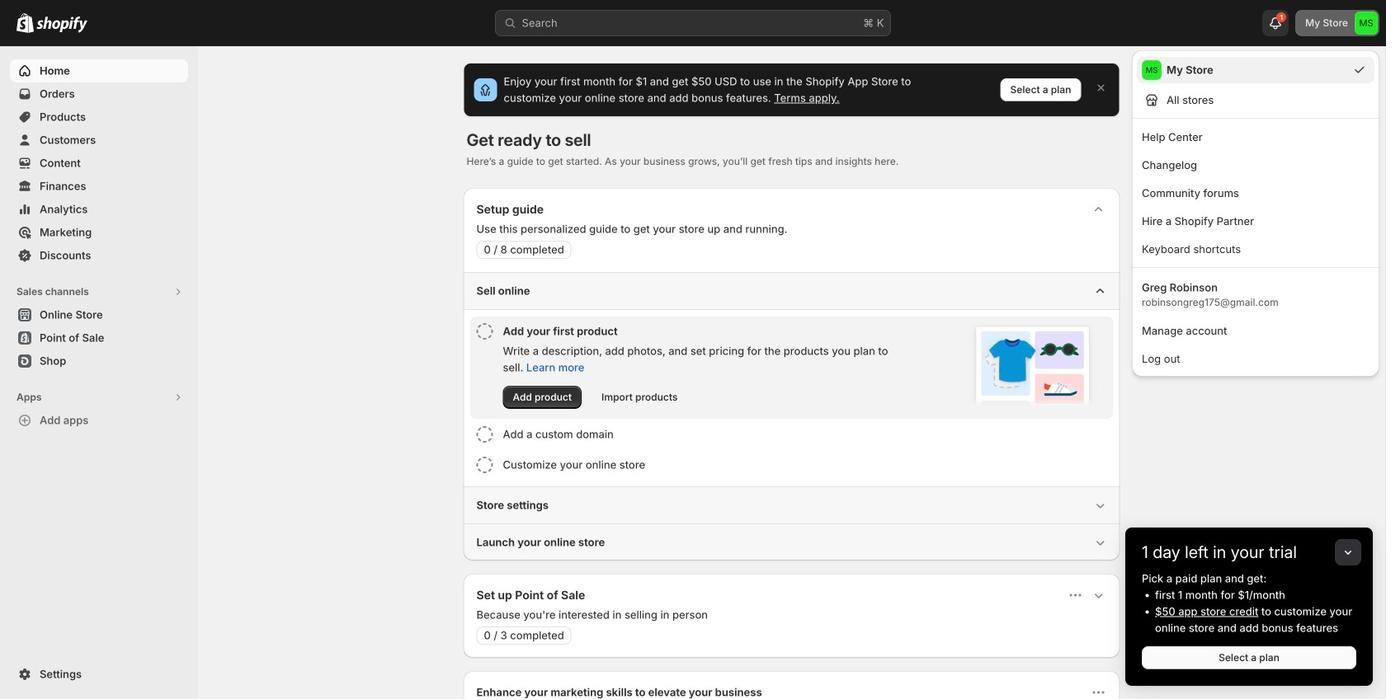 Task type: vqa. For each thing, say whether or not it's contained in the screenshot.
Customers
no



Task type: locate. For each thing, give the bounding box(es) containing it.
setup guide region
[[463, 188, 1120, 561]]

mark add your first product as done image
[[476, 323, 493, 340]]

menu
[[1132, 50, 1379, 377]]

sell online group
[[463, 272, 1120, 487]]

my store image
[[1355, 12, 1378, 35]]

0 horizontal spatial shopify image
[[17, 13, 34, 33]]

1 horizontal spatial shopify image
[[36, 16, 87, 33]]

shopify image
[[17, 13, 34, 33], [36, 16, 87, 33]]

my store image
[[1142, 60, 1162, 80]]

mark customize your online store as done image
[[476, 457, 493, 474]]

customize your online store group
[[470, 450, 1113, 480]]



Task type: describe. For each thing, give the bounding box(es) containing it.
add your first product group
[[470, 317, 1113, 419]]

mark add a custom domain as done image
[[476, 427, 493, 443]]

add a custom domain group
[[470, 420, 1113, 450]]

guide categories group
[[463, 272, 1120, 561]]



